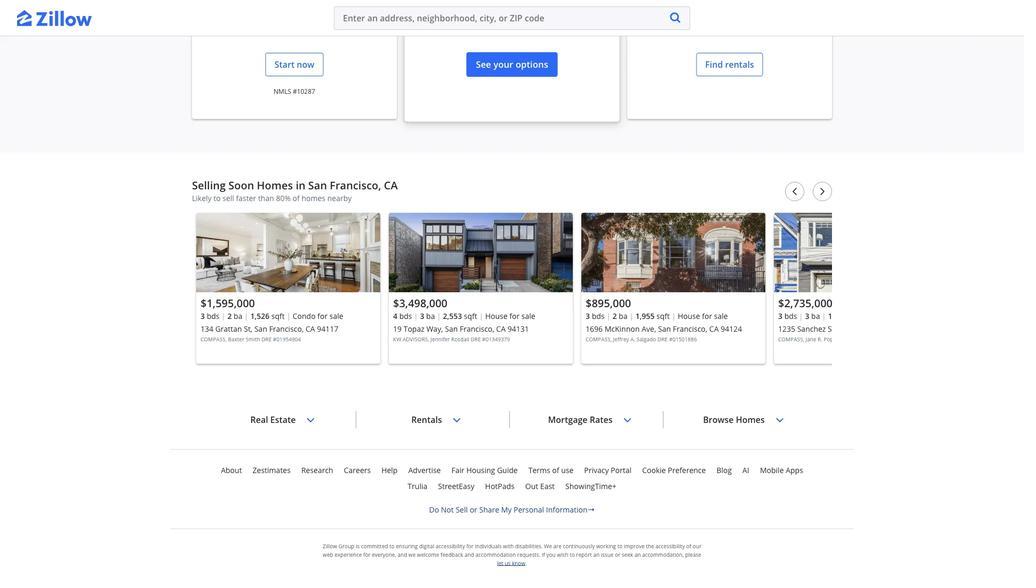 Task type: locate. For each thing, give the bounding box(es) containing it.
2 house from the left
[[678, 311, 700, 321]]

0 horizontal spatial 3 ba
[[420, 311, 435, 321]]

2 horizontal spatial of
[[686, 543, 691, 550]]

ca for $2,735,000
[[890, 324, 899, 334]]

to up everyone,
[[390, 543, 395, 550]]

1 2 ba from the left
[[228, 311, 242, 321]]

help link
[[382, 464, 398, 477]]

1 horizontal spatial house
[[678, 311, 700, 321]]

0 horizontal spatial homes
[[257, 178, 293, 192]]

3 bds up 1696
[[586, 311, 605, 321]]

sell
[[456, 504, 468, 515]]

1 vertical spatial experience
[[335, 551, 362, 558]]

4 dre from the left
[[856, 336, 866, 343]]

2 up the grattan
[[228, 311, 232, 321]]

zillow up approved
[[224, 0, 247, 1]]

quickly
[[219, 15, 247, 26]]

house for sale inside 19 topaz way, san francisco, ca 94131 "element"
[[485, 311, 535, 321]]

1 sqft from the left
[[271, 311, 285, 321]]

share
[[479, 504, 499, 515]]

homes up 80%
[[257, 178, 293, 192]]

sale for $1,595,000
[[330, 311, 343, 321]]

1 horizontal spatial zillow
[[323, 543, 337, 550]]

2,553
[[443, 311, 462, 321]]

sqft inside 19 topaz way, san francisco, ca 94131 "element"
[[464, 311, 477, 321]]

bds right 4
[[399, 311, 412, 321]]

1 horizontal spatial compass,
[[586, 336, 612, 343]]

3 ba for 4 bds
[[420, 311, 435, 321]]

1 horizontal spatial accessibility
[[656, 543, 685, 550]]

francisco, up rosdail at left bottom
[[460, 324, 494, 334]]

1 compass, from the left
[[201, 336, 227, 343]]

1696 mckinnon ave, san francisco, ca 94124 image
[[582, 213, 766, 292]]

experience inside we're creating a seamless online experience – from shopping on the largest rental network, to applying, to paying rent.
[[774, 0, 818, 1]]

bds inside 19 topaz way, san francisco, ca 94131 "element"
[[399, 311, 412, 321]]

1 horizontal spatial and
[[465, 551, 474, 558]]

3 up 1696
[[586, 311, 590, 321]]

1235 sanchez st, san francisco, ca 94114 element
[[774, 213, 958, 364]]

134
[[201, 324, 213, 334]]

the up accommodation,
[[646, 543, 654, 550]]

3 down $3,498,000 on the bottom left
[[420, 311, 424, 321]]

3 ba up way,
[[420, 311, 435, 321]]

for inside 19 topaz way, san francisco, ca 94131 "element"
[[510, 311, 520, 321]]

san inside 1696 mckinnon ave, san francisco, ca 94124 compass, jeffrey a. salgado dre #01501886
[[658, 324, 671, 334]]

sale up 94131
[[522, 311, 535, 321]]

house inside 1696 mckinnon ave, san francisco, ca 94124 element
[[678, 311, 700, 321]]

baxter
[[228, 336, 244, 343]]

1 house for sale from the left
[[485, 311, 535, 321]]

1 house from the left
[[485, 311, 508, 321]]

1 horizontal spatial 2
[[613, 311, 617, 321]]

19
[[393, 324, 402, 334]]

2 ba for $1,595,000
[[228, 311, 242, 321]]

network,
[[658, 15, 693, 26]]

3 3 bds from the left
[[778, 311, 797, 321]]

1 horizontal spatial 2 ba
[[613, 311, 628, 321]]

see
[[476, 58, 491, 70]]

1,526
[[250, 311, 270, 321]]

2 vertical spatial the
[[646, 543, 654, 550]]

options
[[516, 58, 548, 70]]

dre inside the 19 topaz way, san francisco, ca 94131 kw advisors, jennifer rosdail dre #01349379
[[471, 336, 481, 343]]

0 vertical spatial experience
[[774, 0, 818, 1]]

to
[[313, 2, 321, 14], [695, 15, 703, 26], [744, 15, 752, 26], [214, 193, 221, 203], [390, 543, 395, 550], [618, 543, 623, 550], [570, 551, 575, 558]]

compass, down 1235
[[778, 336, 804, 343]]

san inside 1235 sanchez st, san francisco, ca 94114 compass, jane r. poppelreiter dre #01469916
[[839, 324, 851, 334]]

of inside selling soon homes in san francisco, ca likely to sell faster than 80% of homes nearby
[[293, 193, 300, 203]]

0 vertical spatial the
[[736, 2, 749, 14]]

sale inside 134 grattan st, san francisco, ca 94117 element
[[330, 311, 343, 321]]

hotpads
[[485, 481, 515, 491]]

ba up mckinnon
[[619, 311, 628, 321]]

$3,498,000 group
[[389, 213, 573, 364]]

seek
[[622, 551, 633, 558]]

ca
[[384, 178, 398, 192], [306, 324, 315, 334], [496, 324, 506, 334], [709, 324, 719, 334], [890, 324, 899, 334]]

get
[[318, 0, 330, 1]]

1 horizontal spatial experience
[[774, 0, 818, 1]]

cookie preference
[[642, 465, 706, 475]]

francisco, inside 1235 sanchez st, san francisco, ca 94114 compass, jane r. poppelreiter dre #01469916
[[853, 324, 888, 334]]

1 horizontal spatial sqft
[[464, 311, 477, 321]]

0 horizontal spatial house for sale
[[485, 311, 535, 321]]

sqft for $3,498,000
[[464, 311, 477, 321]]

house for $895,000
[[678, 311, 700, 321]]

individuals
[[475, 543, 502, 550]]

0 horizontal spatial of
[[293, 193, 300, 203]]

bds for $1,595,000
[[207, 311, 220, 321]]

house for sale up #01501886
[[678, 311, 728, 321]]

homes inside dropdown button
[[736, 414, 765, 425]]

zestimates
[[253, 465, 291, 475]]

ba up sanchez on the right
[[812, 311, 820, 321]]

zillow group is committed to ensuring digital accessibility for individuals with disabilities. we are continuously working to improve the accessibility of our web experience for everyone, and we welcome feedback and accommodation requests. if you wish to report an issue or seek an accommodation, please let us know .
[[323, 543, 702, 567]]

sqft up 19 topaz way, san francisco, ca 94131 link
[[464, 311, 477, 321]]

when
[[249, 15, 271, 26]]

san for $2,735,000
[[839, 324, 851, 334]]

for
[[318, 311, 328, 321], [510, 311, 520, 321], [702, 311, 712, 321], [467, 543, 474, 550], [363, 551, 371, 558]]

compass, inside 1235 sanchez st, san francisco, ca 94114 compass, jane r. poppelreiter dre #01469916
[[778, 336, 804, 343]]

1 ba from the left
[[234, 311, 242, 321]]

None search field
[[334, 6, 690, 30]]

1,526 sqft
[[250, 311, 285, 321]]

to left sell
[[214, 193, 221, 203]]

2 ba from the left
[[426, 311, 435, 321]]

1 3 from the left
[[201, 311, 205, 321]]

house for sale inside 1696 mckinnon ave, san francisco, ca 94124 element
[[678, 311, 728, 321]]

east
[[540, 481, 555, 491]]

compass, inside 1696 mckinnon ave, san francisco, ca 94124 compass, jeffrey a. salgado dre #01501886
[[586, 336, 612, 343]]

19 topaz way, san francisco, ca 94131 image
[[389, 213, 573, 292]]

ba inside 19 topaz way, san francisco, ca 94131 "element"
[[426, 311, 435, 321]]

you down you're
[[273, 15, 288, 26]]

2 3 ba from the left
[[805, 311, 820, 321]]

0 horizontal spatial or
[[470, 504, 477, 515]]

or left seek
[[615, 551, 621, 558]]

the inside we're creating a seamless online experience – from shopping on the largest rental network, to applying, to paying rent.
[[736, 2, 749, 14]]

sqft inside 134 grattan st, san francisco, ca 94117 element
[[271, 311, 285, 321]]

experience
[[774, 0, 818, 1], [335, 551, 362, 558]]

2 st, from the left
[[828, 324, 837, 334]]

1 horizontal spatial you
[[332, 0, 347, 1]]

list
[[192, 209, 958, 373]]

of right 80%
[[293, 193, 300, 203]]

0 horizontal spatial sale
[[330, 311, 343, 321]]

2 3 from the left
[[420, 311, 424, 321]]

to inside selling soon homes in san francisco, ca likely to sell faster than 80% of homes nearby
[[214, 193, 221, 203]]

3 3 from the left
[[586, 311, 590, 321]]

compass, for $1,595,000
[[201, 336, 227, 343]]

1 horizontal spatial 3 ba
[[805, 311, 820, 321]]

bds inside 134 grattan st, san francisco, ca 94117 element
[[207, 311, 220, 321]]

2 ba for $895,000
[[613, 311, 628, 321]]

0 horizontal spatial an
[[348, 2, 358, 14]]

1 vertical spatial zillow
[[323, 543, 337, 550]]

disabilities.
[[515, 543, 543, 550]]

zillow for home
[[224, 0, 247, 1]]

ca inside the 19 topaz way, san francisco, ca 94131 kw advisors, jennifer rosdail dre #01349379
[[496, 324, 506, 334]]

0 horizontal spatial zillow
[[224, 0, 247, 1]]

compass,
[[201, 336, 227, 343], [586, 336, 612, 343], [778, 336, 804, 343]]

francisco, inside 1696 mckinnon ave, san francisco, ca 94124 compass, jeffrey a. salgado dre #01501886
[[673, 324, 708, 334]]

1 vertical spatial you
[[273, 15, 288, 26]]

3 bds up 134
[[201, 311, 220, 321]]

2 house for sale from the left
[[678, 311, 728, 321]]

san inside the 19 topaz way, san francisco, ca 94131 kw advisors, jennifer rosdail dre #01349379
[[445, 324, 458, 334]]

3 ba inside 19 topaz way, san francisco, ca 94131 "element"
[[420, 311, 435, 321]]

dre inside 1235 sanchez st, san francisco, ca 94114 compass, jane r. poppelreiter dre #01469916
[[856, 336, 866, 343]]

ba up the grattan
[[234, 311, 242, 321]]

francisco, up nearby
[[330, 178, 381, 192]]

2 sqft from the left
[[464, 311, 477, 321]]

of left the our
[[686, 543, 691, 550]]

for down "committed"
[[363, 551, 371, 558]]

browse
[[703, 414, 734, 425]]

st, inside 1235 sanchez st, san francisco, ca 94114 compass, jane r. poppelreiter dre #01469916
[[828, 324, 837, 334]]

for up 94117
[[318, 311, 328, 321]]

rent.
[[783, 15, 801, 26]]

accessibility up 'feedback'
[[436, 543, 465, 550]]

bds inside '1235 sanchez st, san francisco, ca 94114' element
[[785, 311, 797, 321]]

the right the on
[[736, 2, 749, 14]]

4 3 from the left
[[778, 311, 783, 321]]

ba for $3,498,000
[[426, 311, 435, 321]]

experience down group at bottom
[[335, 551, 362, 558]]

sqft inside 1696 mckinnon ave, san francisco, ca 94124 element
[[657, 311, 670, 321]]

digital
[[419, 543, 434, 550]]

sell
[[223, 193, 234, 203]]

ba up way,
[[426, 311, 435, 321]]

rentals button
[[403, 407, 468, 433]]

2 inside 134 grattan st, san francisco, ca 94117 element
[[228, 311, 232, 321]]

st, up smith
[[244, 324, 253, 334]]

san up poppelreiter
[[839, 324, 851, 334]]

working
[[596, 543, 616, 550]]

2 compass, from the left
[[586, 336, 612, 343]]

3
[[201, 311, 205, 321], [420, 311, 424, 321], [586, 311, 590, 321], [778, 311, 783, 321], [805, 311, 810, 321]]

start now
[[275, 59, 314, 70]]

advisors,
[[403, 336, 429, 343]]

compass, inside the 134 grattan st, san francisco, ca 94117 compass, baxter smith dre #01954904
[[201, 336, 227, 343]]

3 ba inside '1235 sanchez st, san francisco, ca 94114' element
[[805, 311, 820, 321]]

3 down the $2,735,000
[[805, 311, 810, 321]]

1 vertical spatial or
[[615, 551, 621, 558]]

compass, down 1696
[[586, 336, 612, 343]]

sqft up 134 grattan st, san francisco, ca 94117 link at the left
[[271, 311, 285, 321]]

ba inside 1696 mckinnon ave, san francisco, ca 94124 element
[[619, 311, 628, 321]]

if
[[542, 551, 545, 558]]

homes
[[302, 193, 325, 203]]

of left use in the right bottom of the page
[[552, 465, 559, 475]]

submit search image
[[670, 12, 681, 23]]

us
[[505, 560, 511, 567]]

poppelreiter
[[824, 336, 855, 343]]

now
[[297, 59, 314, 70]]

4 bds from the left
[[785, 311, 797, 321]]

to down the get
[[313, 2, 321, 14]]

4 ba from the left
[[812, 311, 820, 321]]

dre down 19 topaz way, san francisco, ca 94131 link
[[471, 336, 481, 343]]

fair housing guide link
[[452, 464, 518, 477]]

see your options
[[476, 58, 548, 70]]

francisco, up #01469916
[[853, 324, 888, 334]]

2 ba inside 1696 mckinnon ave, san francisco, ca 94124 element
[[613, 311, 628, 321]]

for inside 1696 mckinnon ave, san francisco, ca 94124 element
[[702, 311, 712, 321]]

bds up 1696
[[592, 311, 605, 321]]

estate
[[270, 414, 296, 425]]

research
[[301, 465, 333, 475]]

3 up 134
[[201, 311, 205, 321]]

2 inside $895,000 group
[[613, 311, 617, 321]]

web
[[323, 551, 333, 558]]

accessibility up accommodation,
[[656, 543, 685, 550]]

ca inside 1235 sanchez st, san francisco, ca 94114 compass, jane r. poppelreiter dre #01469916
[[890, 324, 899, 334]]

or right sell at the bottom of the page
[[470, 504, 477, 515]]

0 vertical spatial zillow
[[224, 0, 247, 1]]

streeteasy
[[438, 481, 475, 491]]

r.
[[818, 336, 823, 343]]

2 ba up the grattan
[[228, 311, 242, 321]]

group
[[339, 543, 354, 550]]

loans
[[275, 0, 299, 1]]

3 bds inside 1696 mckinnon ave, san francisco, ca 94124 element
[[586, 311, 605, 321]]

online
[[747, 0, 772, 1]]

zillow up web
[[323, 543, 337, 550]]

and down ensuring
[[398, 551, 407, 558]]

2 dre from the left
[[471, 336, 481, 343]]

an down improve
[[635, 551, 641, 558]]

0 vertical spatial you
[[332, 0, 347, 1]]

experience up rental
[[774, 0, 818, 1]]

2 accessibility from the left
[[656, 543, 685, 550]]

sale up 94124
[[714, 311, 728, 321]]

$895,000 group
[[582, 213, 766, 364]]

0 vertical spatial of
[[293, 193, 300, 203]]

sale inside 1696 mckinnon ave, san francisco, ca 94124 element
[[714, 311, 728, 321]]

2 ba
[[228, 311, 242, 321], [613, 311, 628, 321]]

134 grattan st, san francisco, ca 94117 element
[[196, 213, 380, 364]]

Search: Suggestions appear below text field
[[334, 6, 661, 30]]

1 vertical spatial homes
[[736, 414, 765, 425]]

wish
[[557, 551, 568, 558]]

rentals
[[411, 414, 442, 425]]

2 horizontal spatial you
[[547, 551, 556, 558]]

francisco, inside selling soon homes in san francisco, ca likely to sell faster than 80% of homes nearby
[[330, 178, 381, 192]]

zillow home loans can get you pre- approved so you're ready to make an offer quickly when you find the right home.
[[210, 0, 379, 26]]

sqft up 1696 mckinnon ave, san francisco, ca 94124 link
[[657, 311, 670, 321]]

3 ba from the left
[[619, 311, 628, 321]]

1 3 ba from the left
[[420, 311, 435, 321]]

2 ba up mckinnon
[[613, 311, 628, 321]]

2 horizontal spatial compass,
[[778, 336, 804, 343]]

house up 19 topaz way, san francisco, ca 94131 link
[[485, 311, 508, 321]]

1235 sanchez st, san francisco, ca 94114 image
[[774, 213, 958, 292]]

privacy portal link
[[584, 464, 632, 477]]

an left issue
[[593, 551, 600, 558]]

san inside the 134 grattan st, san francisco, ca 94117 compass, baxter smith dre #01954904
[[254, 324, 267, 334]]

2 3 bds from the left
[[586, 311, 605, 321]]

zillow inside "zillow group is committed to ensuring digital accessibility for individuals with disabilities. we are continuously working to improve the accessibility of our web experience for everyone, and we welcome feedback and accommodation requests. if you wish to report an issue or seek an accommodation, please let us know ."
[[323, 543, 337, 550]]

1 horizontal spatial sale
[[522, 311, 535, 321]]

you're
[[262, 2, 286, 14]]

our
[[693, 543, 702, 550]]

zestimates link
[[253, 464, 291, 477]]

1 horizontal spatial the
[[646, 543, 654, 550]]

ba inside 134 grattan st, san francisco, ca 94117 element
[[234, 311, 242, 321]]

you up make
[[332, 0, 347, 1]]

to down shopping
[[695, 15, 703, 26]]

2 vertical spatial you
[[547, 551, 556, 558]]

2 vertical spatial of
[[686, 543, 691, 550]]

san for $895,000
[[658, 324, 671, 334]]

zillow inside zillow home loans can get you pre- approved so you're ready to make an offer quickly when you find the right home.
[[224, 0, 247, 1]]

bds inside 1696 mckinnon ave, san francisco, ca 94124 element
[[592, 311, 605, 321]]

francisco, up #01954904
[[269, 324, 304, 334]]

compass, for $895,000
[[586, 336, 612, 343]]

of
[[293, 193, 300, 203], [552, 465, 559, 475], [686, 543, 691, 550]]

19 topaz way, san francisco, ca 94131 element
[[389, 213, 573, 364]]

1 3 bds from the left
[[201, 311, 220, 321]]

ca inside 1696 mckinnon ave, san francisco, ca 94124 compass, jeffrey a. salgado dre #01501886
[[709, 324, 719, 334]]

for up 1696 mckinnon ave, san francisco, ca 94124 link
[[702, 311, 712, 321]]

house
[[485, 311, 508, 321], [678, 311, 700, 321]]

3 sale from the left
[[714, 311, 728, 321]]

home.
[[344, 15, 370, 26]]

3 bds from the left
[[592, 311, 605, 321]]

1 2 from the left
[[228, 311, 232, 321]]

0 horizontal spatial st,
[[244, 324, 253, 334]]

an
[[348, 2, 358, 14], [593, 551, 600, 558], [635, 551, 641, 558]]

sale for $3,498,000
[[522, 311, 535, 321]]

san up homes
[[308, 178, 327, 192]]

nmls #10287
[[274, 87, 315, 95]]

0 horizontal spatial sqft
[[271, 311, 285, 321]]

3 compass, from the left
[[778, 336, 804, 343]]

sqft for $895,000
[[657, 311, 670, 321]]

we
[[409, 551, 416, 558]]

a
[[701, 0, 706, 1]]

0 horizontal spatial house
[[485, 311, 508, 321]]

st, up poppelreiter
[[828, 324, 837, 334]]

francisco, up #01501886
[[673, 324, 708, 334]]

3 bds up 1235
[[778, 311, 797, 321]]

2 2 ba from the left
[[613, 311, 628, 321]]

$3,498,000
[[393, 296, 448, 310]]

bds
[[207, 311, 220, 321], [399, 311, 412, 321], [592, 311, 605, 321], [785, 311, 797, 321]]

you right if
[[547, 551, 556, 558]]

3 ba up sanchez on the right
[[805, 311, 820, 321]]

#01954904
[[273, 336, 301, 343]]

francisco, inside the 19 topaz way, san francisco, ca 94131 kw advisors, jennifer rosdail dre #01349379
[[460, 324, 494, 334]]

st, inside the 134 grattan st, san francisco, ca 94117 compass, baxter smith dre #01954904
[[244, 324, 253, 334]]

1 horizontal spatial homes
[[736, 414, 765, 425]]

bds up 1235
[[785, 311, 797, 321]]

san down 2,553 at the left of the page
[[445, 324, 458, 334]]

1 sale from the left
[[330, 311, 343, 321]]

1 horizontal spatial 3 bds
[[586, 311, 605, 321]]

0 horizontal spatial and
[[398, 551, 407, 558]]

1 horizontal spatial st,
[[828, 324, 837, 334]]

san right ave,
[[658, 324, 671, 334]]

ca inside the 134 grattan st, san francisco, ca 94117 compass, baxter smith dre #01954904
[[306, 324, 315, 334]]

of inside "zillow group is committed to ensuring digital accessibility for individuals with disabilities. we are continuously working to improve the accessibility of our web experience for everyone, and we welcome feedback and accommodation requests. if you wish to report an issue or seek an accommodation, please let us know ."
[[686, 543, 691, 550]]

or inside "zillow group is committed to ensuring digital accessibility for individuals with disabilities. we are continuously working to improve the accessibility of our web experience for everyone, and we welcome feedback and accommodation requests. if you wish to report an issue or seek an accommodation, please let us know ."
[[615, 551, 621, 558]]

0 horizontal spatial 3 bds
[[201, 311, 220, 321]]

3 sqft from the left
[[657, 311, 670, 321]]

2 horizontal spatial the
[[736, 2, 749, 14]]

1 horizontal spatial or
[[615, 551, 621, 558]]

for up 94131
[[510, 311, 520, 321]]

and right 'feedback'
[[465, 551, 474, 558]]

or
[[470, 504, 477, 515], [615, 551, 621, 558]]

dre down 1696 mckinnon ave, san francisco, ca 94124 link
[[658, 336, 668, 343]]

ca inside selling soon homes in san francisco, ca likely to sell faster than 80% of homes nearby
[[384, 178, 398, 192]]

likely
[[192, 193, 212, 203]]

condo
[[293, 311, 316, 321]]

with
[[503, 543, 514, 550]]

1 vertical spatial the
[[308, 15, 321, 26]]

zillow for group
[[323, 543, 337, 550]]

2 bds from the left
[[399, 311, 412, 321]]

san down 1,526
[[254, 324, 267, 334]]

1 st, from the left
[[244, 324, 253, 334]]

bds up 134
[[207, 311, 220, 321]]

compass, down 134
[[201, 336, 227, 343]]

2 horizontal spatial 3 bds
[[778, 311, 797, 321]]

portal
[[611, 465, 632, 475]]

3 bds inside 134 grattan st, san francisco, ca 94117 element
[[201, 311, 220, 321]]

sale inside 19 topaz way, san francisco, ca 94131 "element"
[[522, 311, 535, 321]]

ba for $895,000
[[619, 311, 628, 321]]

0 horizontal spatial 2
[[228, 311, 232, 321]]

1 horizontal spatial house for sale
[[678, 311, 728, 321]]

0 horizontal spatial experience
[[335, 551, 362, 558]]

start
[[275, 59, 295, 70]]

1235
[[778, 324, 795, 334]]

3 dre from the left
[[658, 336, 668, 343]]

list containing $1,595,000
[[192, 209, 958, 373]]

1 horizontal spatial of
[[552, 465, 559, 475]]

2 down $895,000
[[613, 311, 617, 321]]

smith
[[246, 336, 260, 343]]

the right the find
[[308, 15, 321, 26]]

house for sale up 94131
[[485, 311, 535, 321]]

welcome
[[417, 551, 439, 558]]

1 bds from the left
[[207, 311, 220, 321]]

2 ba inside 134 grattan st, san francisco, ca 94117 element
[[228, 311, 242, 321]]

house inside 19 topaz way, san francisco, ca 94131 "element"
[[485, 311, 508, 321]]

dre right smith
[[262, 336, 272, 343]]

sale up 94117
[[330, 311, 343, 321]]

→
[[588, 504, 595, 515]]

bds for $895,000
[[592, 311, 605, 321]]

francisco, inside the 134 grattan st, san francisco, ca 94117 compass, baxter smith dre #01954904
[[269, 324, 304, 334]]

0 horizontal spatial compass,
[[201, 336, 227, 343]]

dre inside 1696 mckinnon ave, san francisco, ca 94124 compass, jeffrey a. salgado dre #01501886
[[658, 336, 668, 343]]

for inside 134 grattan st, san francisco, ca 94117 element
[[318, 311, 328, 321]]

2 for $895,000
[[613, 311, 617, 321]]

house for sale for $895,000
[[678, 311, 728, 321]]

3 up 1235
[[778, 311, 783, 321]]

0 horizontal spatial accessibility
[[436, 543, 465, 550]]

2 sale from the left
[[522, 311, 535, 321]]

0 horizontal spatial the
[[308, 15, 321, 26]]

an down the pre-
[[348, 2, 358, 14]]

see your options button
[[466, 52, 558, 77]]

for left "individuals"
[[467, 543, 474, 550]]

2 horizontal spatial sale
[[714, 311, 728, 321]]

house up 1696 mckinnon ave, san francisco, ca 94124 link
[[678, 311, 700, 321]]

experience inside "zillow group is committed to ensuring digital accessibility for individuals with disabilities. we are continuously working to improve the accessibility of our web experience for everyone, and we welcome feedback and accommodation requests. if you wish to report an issue or seek an accommodation, please let us know ."
[[335, 551, 362, 558]]

homes right "browse"
[[736, 414, 765, 425]]

dre down 1235 sanchez st, san francisco, ca 94114 link
[[856, 336, 866, 343]]

2 horizontal spatial sqft
[[657, 311, 670, 321]]

2 2 from the left
[[613, 311, 617, 321]]

1 dre from the left
[[262, 336, 272, 343]]

accommodation
[[476, 551, 516, 558]]

0 horizontal spatial 2 ba
[[228, 311, 242, 321]]

not
[[441, 504, 454, 515]]

0 vertical spatial homes
[[257, 178, 293, 192]]



Task type: vqa. For each thing, say whether or not it's contained in the screenshot.


Task type: describe. For each thing, give the bounding box(es) containing it.
for for $3,498,000
[[510, 311, 520, 321]]

real estate button
[[242, 407, 321, 433]]

trulia
[[408, 481, 427, 491]]

ca for $895,000
[[709, 324, 719, 334]]

home
[[249, 0, 273, 1]]

housing
[[466, 465, 495, 475]]

about
[[221, 465, 242, 475]]

find
[[705, 59, 723, 70]]

2 horizontal spatial an
[[635, 551, 641, 558]]

san for $1,595,000
[[254, 324, 267, 334]]

the inside "zillow group is committed to ensuring digital accessibility for individuals with disabilities. we are continuously working to improve the accessibility of our web experience for everyone, and we welcome feedback and accommodation requests. if you wish to report an issue or seek an accommodation, please let us know ."
[[646, 543, 654, 550]]

3 inside $1,595,000 'group'
[[201, 311, 205, 321]]

2,553 sqft
[[443, 311, 477, 321]]

$2,735,000
[[778, 296, 833, 310]]

mobile
[[760, 465, 784, 475]]

st, for $1,595,000
[[244, 324, 253, 334]]

compass, for $2,735,000
[[778, 336, 804, 343]]

sqft for $1,595,000
[[271, 311, 285, 321]]

134 grattan st, san francisco, ca 94117 image
[[196, 213, 380, 292]]

the inside zillow home loans can get you pre- approved so you're ready to make an offer quickly when you find the right home.
[[308, 15, 321, 26]]

1 accessibility from the left
[[436, 543, 465, 550]]

94114
[[901, 324, 923, 334]]

fair housing guide
[[452, 465, 518, 475]]

dre for $3,498,000
[[471, 336, 481, 343]]

terms of use
[[529, 465, 574, 475]]

soon
[[228, 178, 254, 192]]

advertise link
[[408, 464, 441, 477]]

showingtime+
[[566, 481, 617, 491]]

1 vertical spatial of
[[552, 465, 559, 475]]

find rentals
[[705, 59, 754, 70]]

accommodation,
[[642, 551, 684, 558]]

ave,
[[642, 324, 656, 334]]

$1,595,000 group
[[196, 213, 380, 364]]

chevron left image
[[791, 187, 799, 196]]

committed
[[361, 543, 388, 550]]

approved
[[210, 2, 248, 14]]

5 3 from the left
[[805, 311, 810, 321]]

cookie preference link
[[642, 464, 706, 477]]

house for sale for $3,498,000
[[485, 311, 535, 321]]

st, for $2,735,000
[[828, 324, 837, 334]]

to inside zillow home loans can get you pre- approved so you're ready to make an offer quickly when you find the right home.
[[313, 2, 321, 14]]

rosdail
[[451, 336, 469, 343]]

information
[[546, 504, 588, 515]]

ready
[[288, 2, 311, 14]]

#01501886
[[669, 336, 697, 343]]

faster
[[236, 193, 256, 203]]

francisco, for $1,595,000
[[269, 324, 304, 334]]

sale for $895,000
[[714, 311, 728, 321]]

ba for $1,595,000
[[234, 311, 242, 321]]

start now button
[[265, 53, 323, 76]]

chevron right image
[[818, 187, 827, 196]]

kw
[[393, 336, 401, 343]]

#01469916
[[868, 336, 896, 343]]

salgado
[[637, 336, 656, 343]]

blog
[[717, 465, 732, 475]]

2 for $1,595,000
[[228, 311, 232, 321]]

privacy portal
[[584, 465, 632, 475]]

selling soon homes in san francisco, ca likely to sell faster than 80% of homes nearby
[[192, 178, 398, 203]]

we're
[[642, 0, 664, 1]]

so
[[250, 2, 259, 14]]

4
[[393, 311, 397, 321]]

san inside selling soon homes in san francisco, ca likely to sell faster than 80% of homes nearby
[[308, 178, 327, 192]]

out east
[[525, 481, 555, 491]]

offer
[[360, 2, 379, 14]]

out east link
[[525, 480, 555, 493]]

ai
[[743, 465, 750, 475]]

3 bds for $895,000
[[586, 311, 605, 321]]

1235 sanchez st, san francisco, ca 94114 compass, jane r. poppelreiter dre #01469916
[[778, 324, 923, 343]]

dre for $2,735,000
[[856, 336, 866, 343]]

home recommendations carousel element
[[192, 178, 958, 373]]

mortgage rates
[[548, 414, 613, 425]]

browse homes
[[703, 414, 765, 425]]

1696 mckinnon ave, san francisco, ca 94124 compass, jeffrey a. salgado dre #01501886
[[586, 324, 742, 343]]

dre inside the 134 grattan st, san francisco, ca 94117 compass, baxter smith dre #01954904
[[262, 336, 272, 343]]

find rentals button
[[696, 53, 763, 76]]

3 bds for $1,595,000
[[201, 311, 220, 321]]

we're creating a seamless online experience – from shopping on the largest rental network, to applying, to paying rent.
[[642, 0, 818, 26]]

$2,735,000 group
[[774, 213, 958, 364]]

an inside zillow home loans can get you pre- approved so you're ready to make an offer quickly when you find the right home.
[[348, 2, 358, 14]]

ca for $1,595,000
[[306, 324, 315, 334]]

do
[[429, 504, 439, 515]]

to left 'paying'
[[744, 15, 752, 26]]

ca for $3,498,000
[[496, 324, 506, 334]]

0 horizontal spatial you
[[273, 15, 288, 26]]

your
[[494, 58, 513, 70]]

you inside "zillow group is committed to ensuring digital accessibility for individuals with disabilities. we are continuously working to improve the accessibility of our web experience for everyone, and we welcome feedback and accommodation requests. if you wish to report an issue or seek an accommodation, please let us know ."
[[547, 551, 556, 558]]

than
[[258, 193, 274, 203]]

bds for $3,498,000
[[399, 311, 412, 321]]

3 inside "element"
[[420, 311, 424, 321]]

3 bds inside '1235 sanchez st, san francisco, ca 94114' element
[[778, 311, 797, 321]]

mckinnon
[[605, 324, 640, 334]]

creating
[[667, 0, 699, 1]]

rentals
[[725, 59, 754, 70]]

zillow logo image
[[17, 0, 92, 36]]

ba inside '1235 sanchez st, san francisco, ca 94114' element
[[812, 311, 820, 321]]

blog link
[[717, 464, 732, 477]]

94131
[[508, 324, 529, 334]]

is
[[356, 543, 360, 550]]

from
[[662, 2, 682, 14]]

dre for $895,000
[[658, 336, 668, 343]]

about link
[[221, 464, 242, 477]]

1235 sanchez st, san francisco, ca 94114 link
[[778, 322, 954, 335]]

browse homes button
[[695, 407, 791, 433]]

1 horizontal spatial an
[[593, 551, 600, 558]]

everyone,
[[372, 551, 396, 558]]

trulia link
[[408, 480, 427, 493]]

showingtime+ link
[[566, 480, 617, 493]]

#01349379
[[482, 336, 510, 343]]

pre-
[[349, 0, 365, 1]]

for for $1,595,000
[[318, 311, 328, 321]]

ai link
[[743, 464, 750, 477]]

2 and from the left
[[465, 551, 474, 558]]

mobile apps link
[[760, 464, 803, 477]]

mobile apps
[[760, 465, 803, 475]]

for for $895,000
[[702, 311, 712, 321]]

san for $3,498,000
[[445, 324, 458, 334]]

house for $3,498,000
[[485, 311, 508, 321]]

paying
[[754, 15, 780, 26]]

19 topaz way, san francisco, ca 94131 kw advisors, jennifer rosdail dre #01349379
[[393, 324, 529, 343]]

homes inside selling soon homes in san francisco, ca likely to sell faster than 80% of homes nearby
[[257, 178, 293, 192]]

make
[[323, 2, 345, 14]]

$895,000
[[586, 296, 631, 310]]

hotpads link
[[485, 480, 515, 493]]

0 vertical spatial or
[[470, 504, 477, 515]]

1 and from the left
[[398, 551, 407, 558]]

let
[[497, 560, 504, 567]]

nearby
[[327, 193, 352, 203]]

to right wish
[[570, 551, 575, 558]]

francisco, for $2,735,000
[[853, 324, 888, 334]]

3 inside 1696 mckinnon ave, san francisco, ca 94124 element
[[586, 311, 590, 321]]

please
[[685, 551, 702, 558]]

to up seek
[[618, 543, 623, 550]]

$1,595,000
[[201, 296, 255, 310]]

francisco, for $895,000
[[673, 324, 708, 334]]

feedback
[[441, 551, 463, 558]]

3 ba for 3 bds
[[805, 311, 820, 321]]

1696 mckinnon ave, san francisco, ca 94124 element
[[582, 213, 766, 364]]

francisco, for $3,498,000
[[460, 324, 494, 334]]



